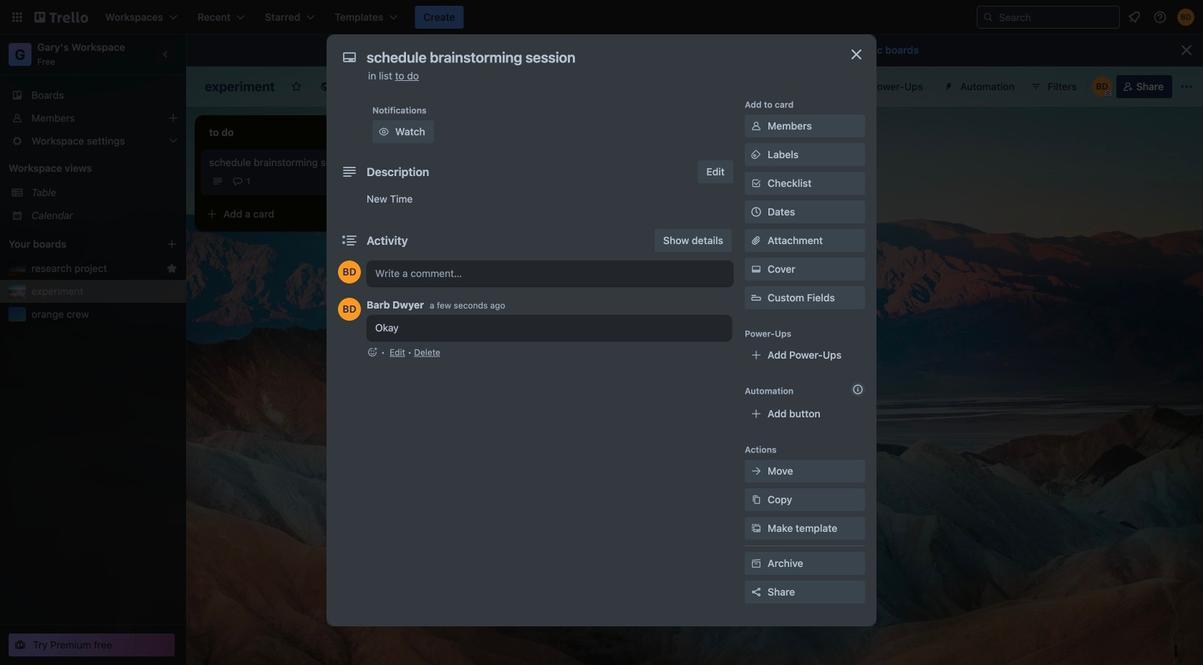 Task type: locate. For each thing, give the bounding box(es) containing it.
sm image
[[749, 262, 763, 276], [749, 464, 763, 478], [749, 521, 763, 536]]

starred icon image
[[166, 263, 178, 274]]

1 vertical spatial sm image
[[749, 464, 763, 478]]

2 vertical spatial sm image
[[749, 521, 763, 536]]

1 sm image from the top
[[749, 262, 763, 276]]

0 vertical spatial sm image
[[749, 262, 763, 276]]

3 sm image from the top
[[749, 521, 763, 536]]

barb dwyer (barbdwyer3) image
[[1177, 9, 1195, 26], [1092, 77, 1112, 97], [338, 298, 361, 321]]

None text field
[[360, 44, 832, 70]]

1 horizontal spatial barb dwyer (barbdwyer3) image
[[1092, 77, 1112, 97]]

sm image
[[749, 119, 763, 133], [377, 125, 391, 139], [749, 148, 763, 162], [749, 493, 763, 507], [749, 556, 763, 571]]

2 sm image from the top
[[749, 464, 763, 478]]

add reaction image
[[367, 345, 378, 360]]

2 horizontal spatial barb dwyer (barbdwyer3) image
[[1177, 9, 1195, 26]]

0 notifications image
[[1126, 9, 1143, 26]]

2 vertical spatial barb dwyer (barbdwyer3) image
[[338, 298, 361, 321]]

Write a comment text field
[[367, 261, 733, 286]]

close dialog image
[[848, 46, 865, 63]]

0 vertical spatial barb dwyer (barbdwyer3) image
[[1177, 9, 1195, 26]]

star or unstar board image
[[291, 81, 302, 92]]

workspace navigation collapse icon image
[[156, 44, 176, 64]]

1 vertical spatial barb dwyer (barbdwyer3) image
[[1092, 77, 1112, 97]]

0 horizontal spatial barb dwyer (barbdwyer3) image
[[338, 298, 361, 321]]



Task type: describe. For each thing, give the bounding box(es) containing it.
open information menu image
[[1153, 10, 1167, 24]]

add board image
[[166, 238, 178, 250]]

show menu image
[[1179, 79, 1194, 94]]

public image
[[319, 81, 331, 92]]

barb dwyer (barbdwyer3) image
[[338, 261, 361, 284]]

Board name text field
[[198, 75, 282, 98]]

primary element
[[0, 0, 1203, 34]]

Search field
[[994, 7, 1119, 27]]

your boards with 3 items element
[[9, 236, 145, 253]]

search image
[[983, 11, 994, 23]]



Task type: vqa. For each thing, say whether or not it's contained in the screenshot.
🌈
no



